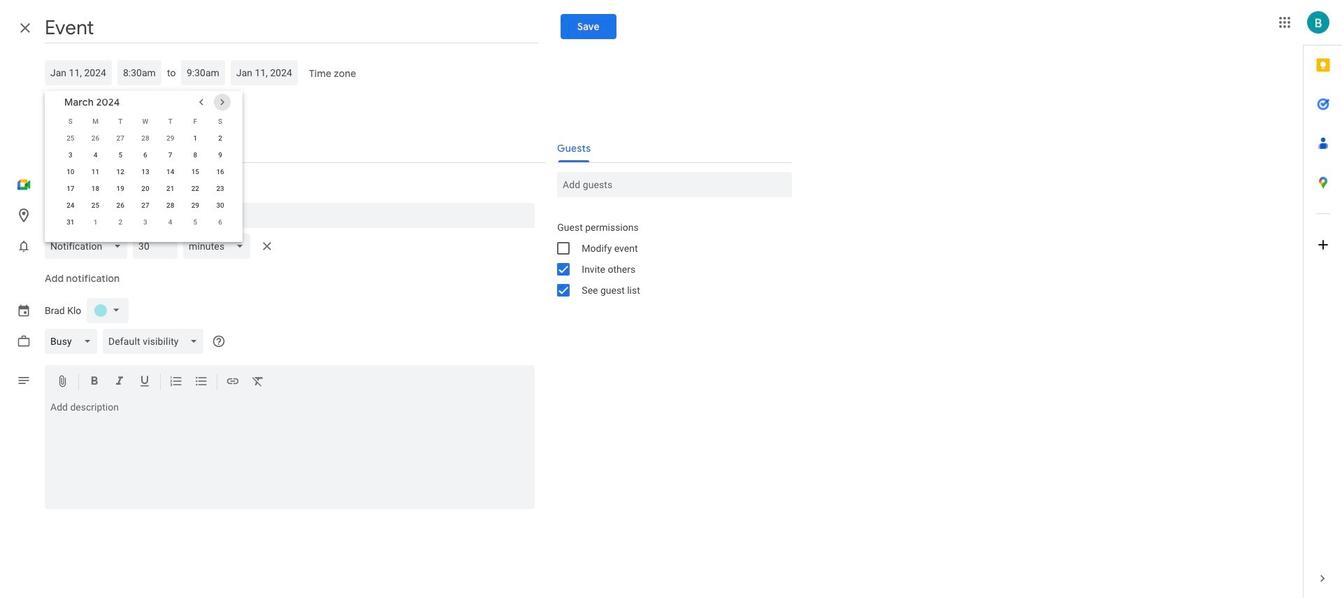 Task type: locate. For each thing, give the bounding box(es) containing it.
Guests text field
[[563, 172, 787, 197]]

bold image
[[87, 374, 101, 390]]

30 element
[[212, 197, 229, 214]]

Location text field
[[50, 203, 530, 228]]

7 row from the top
[[58, 214, 233, 231]]

row group
[[58, 130, 233, 231]]

6 row from the top
[[58, 197, 233, 214]]

4 element
[[87, 147, 104, 164]]

29 element
[[187, 197, 204, 214]]

6 element
[[137, 147, 154, 164]]

18 element
[[87, 180, 104, 197]]

group
[[546, 217, 793, 301]]

tab list
[[1304, 45, 1343, 559]]

february 28 element
[[137, 130, 154, 147]]

1 element
[[187, 130, 204, 147]]

Start date text field
[[50, 60, 106, 85]]

26 element
[[112, 197, 129, 214]]

31 element
[[62, 214, 79, 231]]

25 element
[[87, 197, 104, 214]]

2 row from the top
[[58, 130, 233, 147]]

february 27 element
[[112, 130, 129, 147]]

numbered list image
[[169, 374, 183, 390]]

28 element
[[162, 197, 179, 214]]

april 4 element
[[162, 214, 179, 231]]

19 element
[[112, 180, 129, 197]]

Start time text field
[[123, 60, 156, 85]]

23 element
[[212, 180, 229, 197]]

april 5 element
[[187, 214, 204, 231]]

21 element
[[162, 180, 179, 197]]

row
[[58, 113, 233, 130], [58, 130, 233, 147], [58, 147, 233, 164], [58, 164, 233, 180], [58, 180, 233, 197], [58, 197, 233, 214], [58, 214, 233, 231]]

february 26 element
[[87, 130, 104, 147]]

24 element
[[62, 197, 79, 214]]

None field
[[45, 234, 133, 259], [184, 234, 256, 259], [45, 329, 103, 354], [103, 329, 209, 354], [45, 234, 133, 259], [184, 234, 256, 259], [45, 329, 103, 354], [103, 329, 209, 354]]

april 1 element
[[87, 214, 104, 231]]

italic image
[[113, 374, 127, 390]]

april 6 element
[[212, 214, 229, 231]]

Title text field
[[45, 13, 538, 43]]

16 element
[[212, 164, 229, 180]]

april 3 element
[[137, 214, 154, 231]]

4 row from the top
[[58, 164, 233, 180]]

remove formatting image
[[251, 374, 265, 390]]



Task type: describe. For each thing, give the bounding box(es) containing it.
11 element
[[87, 164, 104, 180]]

bulleted list image
[[194, 374, 208, 390]]

5 row from the top
[[58, 180, 233, 197]]

8 element
[[187, 147, 204, 164]]

20 element
[[137, 180, 154, 197]]

17 element
[[62, 180, 79, 197]]

april 2 element
[[112, 214, 129, 231]]

10 element
[[62, 164, 79, 180]]

february 25 element
[[62, 130, 79, 147]]

february 29 element
[[162, 130, 179, 147]]

9 element
[[212, 147, 229, 164]]

13 element
[[137, 164, 154, 180]]

Minutes in advance for notification number field
[[139, 234, 172, 259]]

formatting options toolbar
[[45, 365, 535, 399]]

insert link image
[[226, 374, 240, 390]]

5 element
[[112, 147, 129, 164]]

3 element
[[62, 147, 79, 164]]

22 element
[[187, 180, 204, 197]]

2 element
[[212, 130, 229, 147]]

3 row from the top
[[58, 147, 233, 164]]

27 element
[[137, 197, 154, 214]]

underline image
[[138, 374, 152, 390]]

12 element
[[112, 164, 129, 180]]

march 2024 grid
[[58, 113, 233, 231]]

End time text field
[[187, 60, 220, 85]]

30 minutes before element
[[45, 231, 278, 262]]

15 element
[[187, 164, 204, 180]]

End date text field
[[237, 60, 293, 85]]

1 row from the top
[[58, 113, 233, 130]]

14 element
[[162, 164, 179, 180]]

7 element
[[162, 147, 179, 164]]

Description text field
[[45, 401, 535, 506]]



Task type: vqa. For each thing, say whether or not it's contained in the screenshot.
TAB LIST
yes



